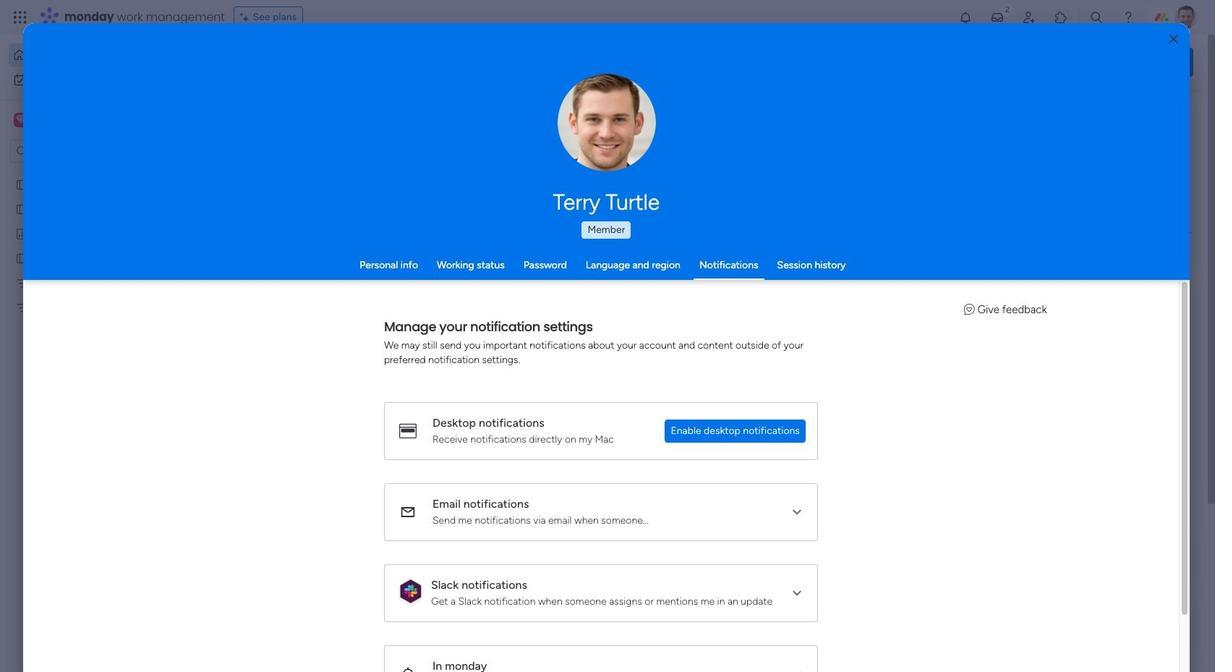 Task type: describe. For each thing, give the bounding box(es) containing it.
1 vertical spatial option
[[9, 68, 176, 91]]

v2 user feedback image
[[964, 303, 975, 316]]

2 component image from the left
[[715, 287, 728, 300]]

0 horizontal spatial add to favorites image
[[429, 442, 443, 456]]

workspace selection element
[[14, 111, 121, 130]]

public dashboard image
[[715, 264, 731, 280]]

0 vertical spatial option
[[9, 43, 176, 67]]

workspace image
[[16, 112, 26, 128]]

notifications image
[[958, 10, 973, 25]]

2 vertical spatial option
[[0, 171, 184, 174]]

select product image
[[13, 10, 27, 25]]

dapulse x slim image
[[1172, 105, 1189, 122]]

public board image
[[478, 264, 494, 280]]

add to favorites image for public board image
[[666, 264, 680, 279]]

templates image image
[[990, 291, 1181, 391]]

search everything image
[[1089, 10, 1104, 25]]



Task type: locate. For each thing, give the bounding box(es) containing it.
invite members image
[[1022, 10, 1037, 25]]

getting started element
[[977, 527, 1194, 585]]

Search in workspace field
[[30, 143, 121, 160]]

public board image
[[15, 177, 29, 191], [15, 202, 29, 216], [15, 251, 29, 265], [242, 264, 258, 280]]

close image
[[1170, 34, 1178, 44]]

quick search results list box
[[224, 135, 942, 504]]

add to favorites image for public dashboard icon
[[902, 264, 917, 279]]

see plans image
[[240, 9, 253, 25]]

1 component image from the left
[[242, 287, 255, 300]]

remove from favorites image
[[429, 264, 443, 279]]

help center element
[[977, 597, 1194, 655]]

list box
[[0, 169, 184, 515]]

2 image
[[1001, 1, 1014, 17]]

public dashboard image
[[15, 226, 29, 240]]

help image
[[1121, 10, 1136, 25]]

option
[[9, 43, 176, 67], [9, 68, 176, 91], [0, 171, 184, 174]]

monday marketplace image
[[1054, 10, 1068, 25]]

workspace image
[[14, 112, 28, 128]]

update feed image
[[990, 10, 1005, 25]]

terry turtle image
[[1175, 6, 1198, 29]]

2 element
[[369, 545, 387, 562]]

add to favorites image
[[666, 264, 680, 279], [902, 264, 917, 279], [429, 442, 443, 456]]

component image
[[478, 287, 491, 300]]

0 horizontal spatial component image
[[242, 287, 255, 300]]

1 horizontal spatial component image
[[715, 287, 728, 300]]

2 horizontal spatial add to favorites image
[[902, 264, 917, 279]]

1 horizontal spatial add to favorites image
[[666, 264, 680, 279]]

component image
[[242, 287, 255, 300], [715, 287, 728, 300]]



Task type: vqa. For each thing, say whether or not it's contained in the screenshot.
Getting started element
yes



